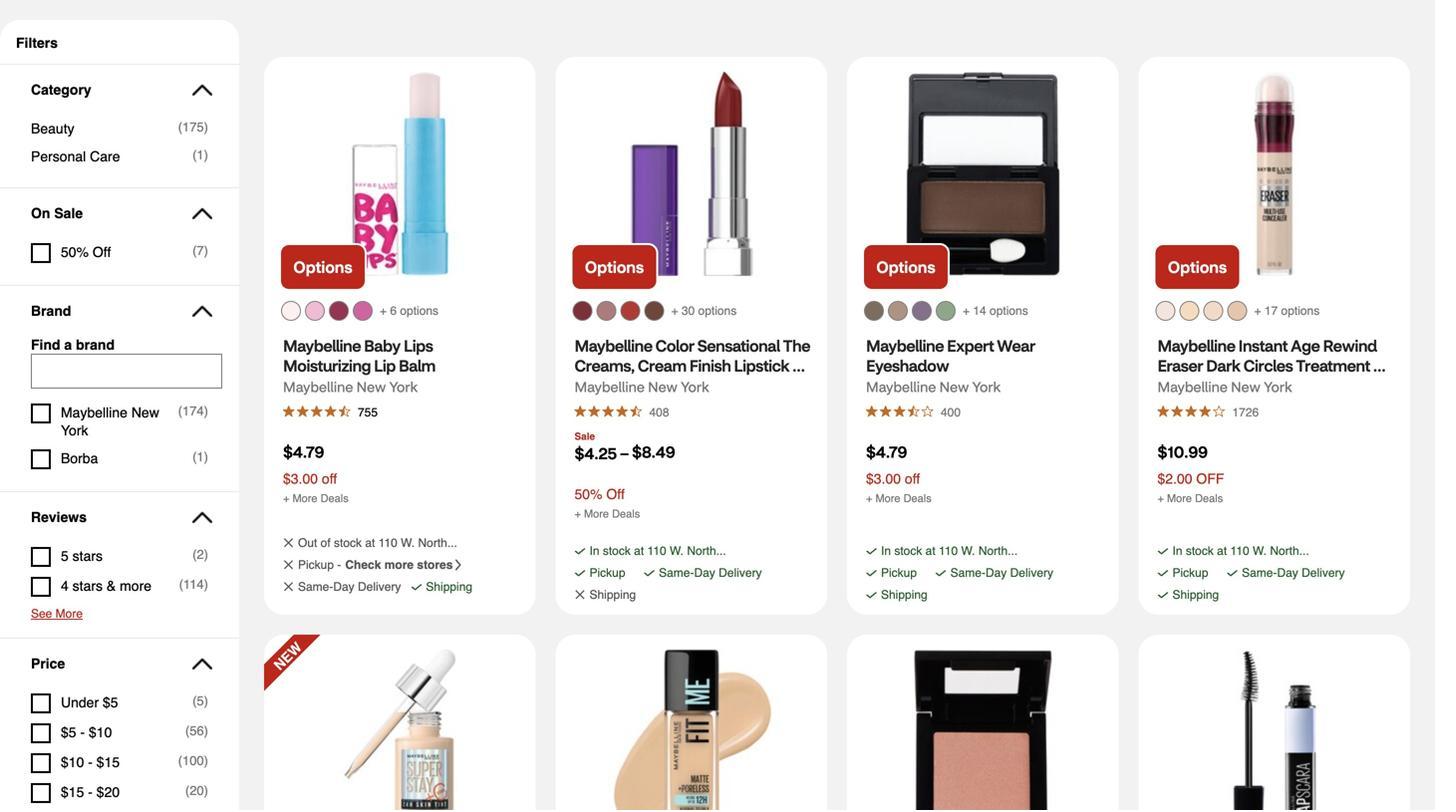 Task type: locate. For each thing, give the bounding box(es) containing it.
2 options from the left
[[698, 304, 737, 318]]

0 vertical spatial 5
[[61, 548, 69, 564]]

stock for maybelline color sensational the creams, cream finish lipstick makeup
[[603, 544, 631, 558]]

york down expert
[[973, 378, 1001, 396]]

maybelline up makeup
[[575, 336, 653, 356]]

1 horizontal spatial off
[[607, 487, 625, 503]]

) for 50% off
[[204, 243, 208, 258]]

find a brand
[[31, 337, 115, 353]]

) up ( 20 )
[[204, 754, 208, 769]]

0 horizontal spatial $4.79 $3.00 off + more deals
[[283, 442, 349, 505]]

+ 14 options
[[963, 304, 1029, 318]]

sale right on
[[54, 205, 83, 221]]

) for 4 stars & more
[[204, 577, 208, 592]]

3 ) from the top
[[204, 243, 208, 258]]

price $4.79. element down this link goes to a page with all maybelline expert wear eyeshadow reviews. image
[[866, 442, 908, 462]]

) inside $5 - $10 56 items, price option
[[204, 724, 208, 739]]

1 vertical spatial $10
[[61, 755, 84, 771]]

2 options from the left
[[585, 257, 644, 277]]

day for maybelline expert wear eyeshadow
[[986, 566, 1007, 580]]

off up of
[[322, 471, 337, 487]]

0 horizontal spatial same-day delivery shipping
[[590, 566, 762, 602]]

in stock at 110 w. north... for concealer
[[1173, 544, 1310, 558]]

options for maybelline color sensational the creams, cream finish lipstick makeup
[[585, 257, 644, 277]]

stars for 5
[[72, 548, 103, 564]]

7
[[197, 243, 204, 258]]

off for 50% off
[[93, 244, 111, 260]]

$10 up $10 - $15
[[89, 725, 112, 741]]

w. for maybelline color sensational the creams, cream finish lipstick makeup
[[670, 544, 684, 558]]

1 horizontal spatial $10
[[89, 725, 112, 741]]

maybelline new york link up 1726 on the right bottom of the page
[[1158, 375, 1293, 399]]

3 in stock at 110 w. north... from the left
[[1173, 544, 1310, 558]]

1 horizontal spatial in stock at 110 w. north...
[[881, 544, 1018, 558]]

( 1 ) down 175
[[193, 148, 208, 163]]

stars inside checkbox
[[72, 578, 103, 594]]

treatment
[[1297, 355, 1371, 376]]

11 ) from the top
[[204, 784, 208, 799]]

options right 14
[[990, 304, 1029, 318]]

0 horizontal spatial $10
[[61, 755, 84, 771]]

eyeshadow
[[866, 355, 949, 376]]

this link goes to a page with all maybelline expert wear eyeshadow reviews. image
[[866, 406, 936, 418]]

50% inside checkbox
[[61, 244, 89, 260]]

more right &
[[120, 578, 152, 594]]

options for maybelline baby lips moisturizing lip balm
[[294, 257, 353, 277]]

( inside the borba 1 item, brand checkbox
[[193, 450, 197, 465]]

same- for maybelline expert wear eyeshadow
[[951, 566, 986, 580]]

1 horizontal spatial $15
[[97, 755, 120, 771]]

reviews heading
[[31, 509, 196, 525]]

1 horizontal spatial more
[[385, 558, 414, 572]]

3 options link from the left
[[862, 243, 950, 291]]

price $10.99. element
[[1158, 442, 1208, 462]]

brand heading
[[31, 303, 196, 319]]

5 ) from the top
[[204, 450, 208, 465]]

maybelline new york down dark
[[1158, 378, 1293, 396]]

+ down this link goes to a page with all maybelline expert wear eyeshadow reviews. image
[[866, 493, 873, 505]]

( inside under $5 5 items, price list 5 items option
[[193, 694, 197, 709]]

maybelline new york link up 408
[[575, 375, 710, 399]]

shipping for maybelline instant age rewind eraser dark circles treatment concealer
[[1173, 588, 1220, 602]]

1 maybelline new york link from the left
[[283, 375, 418, 399]]

+
[[380, 304, 387, 318], [672, 304, 678, 318], [963, 304, 970, 318], [1255, 304, 1262, 318], [283, 493, 290, 505], [866, 493, 873, 505], [1158, 493, 1164, 505], [575, 508, 581, 520]]

in stock at 110 w. north... for makeup
[[590, 544, 727, 558]]

maybelline new york link up 755
[[283, 375, 418, 399]]

( for personal care
[[193, 148, 197, 163]]

2 horizontal spatial same-day delivery shipping
[[1173, 566, 1345, 602]]

0 vertical spatial $10
[[89, 725, 112, 741]]

color
[[656, 336, 695, 356]]

pickup for maybelline instant age rewind eraser dark circles treatment concealer
[[1173, 566, 1209, 580]]

- left $20
[[88, 785, 93, 801]]

2 options link from the left
[[571, 243, 659, 291]]

) inside $15 - $20 20 items, price checkbox
[[204, 784, 208, 799]]

1 horizontal spatial $4.79 $3.00 off + more deals
[[866, 442, 932, 505]]

new up 1726 link at right
[[1231, 378, 1261, 396]]

2 $3.00 from the left
[[866, 471, 901, 487]]

$4.79 for maybelline baby lips moisturizing lip balm
[[283, 442, 324, 462]]

maybelline new york
[[575, 378, 710, 396], [1158, 378, 1293, 396], [61, 405, 163, 439]]

0 horizontal spatial maybelline new york
[[61, 405, 163, 439]]

$4.79 down this link goes to a page with all maybelline expert wear eyeshadow reviews. image
[[866, 442, 908, 462]]

1 for personal care
[[197, 148, 204, 163]]

) down 174 on the left
[[204, 450, 208, 465]]

reviews button
[[16, 493, 223, 542]]

0 horizontal spatial off
[[93, 244, 111, 260]]

50% inside 50% off + more deals
[[575, 487, 603, 503]]

- up $15 - $20
[[88, 755, 93, 771]]

( inside 4 stars & more 114 items, reviews checkbox
[[179, 577, 183, 592]]

stars for 4
[[72, 578, 103, 594]]

york down finish
[[681, 378, 710, 396]]

on
[[31, 205, 50, 221]]

maybelline new york link up 400
[[866, 375, 1001, 399]]

$3.00 up out at left bottom
[[283, 471, 318, 487]]

on sale
[[31, 205, 83, 221]]

stars up the 4 stars & more
[[72, 548, 103, 564]]

) down the category "dropdown button" on the left top of page
[[204, 120, 208, 135]]

off inside 50% off 7 items, on sale list 1 items checkbox
[[93, 244, 111, 260]]

0 vertical spatial $5
[[103, 695, 118, 711]]

deals inside $10.99 $2.00 off + more deals
[[1196, 493, 1224, 505]]

5 up ( 56 )
[[197, 694, 204, 709]]

new inside maybelline baby lips moisturizing lip balm maybelline new york
[[357, 378, 386, 396]]

$15 down $10 - $15
[[61, 785, 84, 801]]

1 vertical spatial ( 1 )
[[193, 450, 208, 465]]

price button
[[16, 639, 223, 689]]

+ left 14
[[963, 304, 970, 318]]

1 vertical spatial stars
[[72, 578, 103, 594]]

sale up $4.25
[[575, 431, 595, 443]]

1 stars from the top
[[72, 548, 103, 564]]

0 horizontal spatial $3.00
[[283, 471, 318, 487]]

options right 30
[[698, 304, 737, 318]]

options for maybelline instant age rewind eraser dark circles treatment concealer
[[1168, 257, 1227, 277]]

1 1 from the top
[[197, 148, 204, 163]]

1726 link
[[1228, 399, 1264, 425]]

options for maybelline baby lips moisturizing lip balm
[[400, 304, 439, 318]]

0 horizontal spatial $15
[[61, 785, 84, 801]]

4 options link from the left
[[1154, 243, 1242, 291]]

- for $5
[[80, 725, 85, 741]]

1 down 175
[[197, 148, 204, 163]]

$4.79 $3.00 off + more deals for lip
[[283, 442, 349, 505]]

2 ) from the top
[[204, 148, 208, 163]]

0 horizontal spatial more
[[120, 578, 152, 594]]

more down out of stock at 110 w. north...
[[385, 558, 414, 572]]

( inside 5 stars 2 items, reviews list 2 items option
[[193, 547, 197, 562]]

+ 6 options
[[380, 304, 439, 318]]

new up 400 link
[[940, 378, 969, 396]]

110
[[379, 536, 398, 550], [648, 544, 667, 558], [939, 544, 958, 558], [1231, 544, 1250, 558]]

) for maybelline new york
[[204, 404, 208, 419]]

2 stars from the top
[[72, 578, 103, 594]]

new inside maybelline new york 174 items, brand list 2 items checkbox
[[131, 405, 159, 421]]

1 horizontal spatial in
[[881, 544, 891, 558]]

on sale heading
[[31, 205, 196, 221]]

0 vertical spatial stars
[[72, 548, 103, 564]]

( 1 ) inside the borba 1 item, brand checkbox
[[193, 450, 208, 465]]

deals inside 50% off + more deals
[[612, 508, 640, 520]]

maybelline new york link for maybelline expert wear eyeshadow
[[866, 375, 1001, 399]]

options for maybelline expert wear eyeshadow
[[877, 257, 936, 277]]

1 vertical spatial off
[[607, 487, 625, 503]]

0 vertical spatial 50%
[[61, 244, 89, 260]]

1 inside the borba 1 item, brand checkbox
[[197, 450, 204, 465]]

) for personal care
[[204, 148, 208, 163]]

$10 down $5 - $10
[[61, 755, 84, 771]]

2 in from the left
[[881, 544, 891, 558]]

maybelline new york up the borba 1 item, brand checkbox
[[61, 405, 163, 439]]

4 options from the left
[[1168, 257, 1227, 277]]

( 1 ) down 174 on the left
[[193, 450, 208, 465]]

same-
[[659, 566, 694, 580], [951, 566, 986, 580], [1242, 566, 1278, 580], [298, 580, 333, 594]]

1 vertical spatial more
[[120, 578, 152, 594]]

174
[[182, 404, 204, 419]]

deals down off
[[1196, 493, 1224, 505]]

1 horizontal spatial sale
[[575, 431, 595, 443]]

price heading
[[31, 656, 196, 672]]

$5 right under
[[103, 695, 118, 711]]

0 horizontal spatial off
[[322, 471, 337, 487]]

$4.79 $3.00 off + more deals down this link goes to a page with all maybelline expert wear eyeshadow reviews. image
[[866, 442, 932, 505]]

same-day delivery shipping
[[590, 566, 762, 602], [881, 566, 1054, 602], [1173, 566, 1345, 602]]

0 horizontal spatial in
[[590, 544, 600, 558]]

price $4.79. element down this link goes to a page with all maybelline baby lips moisturizing lip balm reviews. image at the bottom of page
[[283, 442, 324, 462]]

w.
[[401, 536, 415, 550], [670, 544, 684, 558], [962, 544, 976, 558], [1253, 544, 1267, 558]]

( 7 )
[[193, 243, 208, 258]]

$10 inside checkbox
[[61, 755, 84, 771]]

0 horizontal spatial in stock at 110 w. north...
[[590, 544, 727, 558]]

price $4.79. element
[[283, 442, 324, 462], [866, 442, 908, 462]]

0 vertical spatial off
[[93, 244, 111, 260]]

1 in stock at 110 w. north... from the left
[[590, 544, 727, 558]]

2 horizontal spatial maybelline new york
[[1158, 378, 1293, 396]]

- left check
[[337, 558, 341, 572]]

options
[[294, 257, 353, 277], [585, 257, 644, 277], [877, 257, 936, 277], [1168, 257, 1227, 277]]

4 ) from the top
[[204, 404, 208, 419]]

+ down this link goes to a page with all maybelline baby lips moisturizing lip balm reviews. image at the bottom of page
[[283, 493, 290, 505]]

0 vertical spatial more
[[385, 558, 414, 572]]

2 horizontal spatial in
[[1173, 544, 1183, 558]]

1 $4.79 from the left
[[283, 442, 324, 462]]

concealer
[[1158, 375, 1232, 396]]

this link goes to a page with all maybelline baby lips moisturizing lip balm reviews. image
[[283, 406, 353, 418]]

delivery
[[719, 566, 762, 580], [1011, 566, 1054, 580], [1302, 566, 1345, 580], [358, 580, 401, 594]]

sale inside dropdown button
[[54, 205, 83, 221]]

1 vertical spatial sale
[[575, 431, 595, 443]]

$3.00 down this link goes to a page with all maybelline expert wear eyeshadow reviews. image
[[866, 471, 901, 487]]

0 horizontal spatial 5
[[61, 548, 69, 564]]

1 $4.79 $3.00 off + more deals from the left
[[283, 442, 349, 505]]

- for $10
[[88, 755, 93, 771]]

50% down $4.25
[[575, 487, 603, 503]]

3 options from the left
[[877, 257, 936, 277]]

balm
[[399, 355, 436, 376]]

2 ( 1 ) from the top
[[193, 450, 208, 465]]

maybelline up the borba
[[61, 405, 128, 421]]

1 price $4.79. element from the left
[[283, 442, 324, 462]]

) inside maybelline new york 174 items, brand list 2 items checkbox
[[204, 404, 208, 419]]

- down under
[[80, 725, 85, 741]]

5 stars 2 items, Reviews list 2 items checkbox
[[31, 542, 208, 572]]

more down $2.00
[[1168, 493, 1193, 505]]

14
[[973, 304, 987, 318]]

1 ( 1 ) from the top
[[193, 148, 208, 163]]

110 for maybelline expert wear eyeshadow
[[939, 544, 958, 558]]

0 vertical spatial sale
[[54, 205, 83, 221]]

stars inside option
[[72, 548, 103, 564]]

( for $5 - $10
[[185, 724, 190, 739]]

off
[[93, 244, 111, 260], [607, 487, 625, 503]]

4 options from the left
[[1282, 304, 1320, 318]]

$5
[[103, 695, 118, 711], [61, 725, 76, 741]]

of
[[321, 536, 331, 550]]

1 same-day delivery shipping from the left
[[590, 566, 762, 602]]

see more button
[[31, 602, 208, 621]]

1 horizontal spatial price $4.79. element
[[866, 442, 908, 462]]

( for beauty
[[178, 120, 182, 135]]

sale
[[54, 205, 83, 221], [575, 431, 595, 443]]

maybelline up concealer
[[1158, 336, 1236, 356]]

1 horizontal spatial 5
[[197, 694, 204, 709]]

) up 56
[[204, 694, 208, 709]]

at
[[365, 536, 375, 550], [634, 544, 644, 558], [926, 544, 936, 558], [1218, 544, 1228, 558]]

1 in from the left
[[590, 544, 600, 558]]

new down the find a brand text box
[[131, 405, 159, 421]]

2 off from the left
[[905, 471, 921, 487]]

$4.79 $3.00 off + more deals down this link goes to a page with all maybelline baby lips moisturizing lip balm reviews. image at the bottom of page
[[283, 442, 349, 505]]

rewind
[[1324, 336, 1378, 356]]

( inside $10 - $15 100 items, price checkbox
[[178, 754, 182, 769]]

filters navigation navigation
[[0, 20, 297, 811]]

2 $4.79 from the left
[[866, 442, 908, 462]]

9 ) from the top
[[204, 724, 208, 739]]

1 horizontal spatial maybelline new york
[[575, 378, 710, 396]]

more
[[293, 493, 318, 505], [876, 493, 901, 505], [1168, 493, 1193, 505], [584, 508, 609, 520], [56, 607, 83, 621]]

2 horizontal spatial in stock at 110 w. north...
[[1173, 544, 1310, 558]]

day
[[694, 566, 716, 580], [986, 566, 1007, 580], [1278, 566, 1299, 580], [333, 580, 355, 594]]

$10 inside option
[[89, 725, 112, 741]]

off down on sale heading
[[93, 244, 111, 260]]

maybelline new york link for maybelline color sensational the creams, cream finish lipstick makeup
[[575, 375, 710, 399]]

$3.00 for maybelline expert wear eyeshadow
[[866, 471, 901, 487]]

more
[[385, 558, 414, 572], [120, 578, 152, 594]]

find
[[31, 337, 60, 353]]

0 horizontal spatial 50%
[[61, 244, 89, 260]]

Borba 1 item, Brand checkbox
[[31, 445, 208, 475]]

options
[[400, 304, 439, 318], [698, 304, 737, 318], [990, 304, 1029, 318], [1282, 304, 1320, 318]]

in
[[590, 544, 600, 558], [881, 544, 891, 558], [1173, 544, 1183, 558]]

400 link
[[936, 399, 966, 425]]

maybelline inside maybelline new york 174 items, brand list 2 items checkbox
[[61, 405, 128, 421]]

7 ) from the top
[[204, 577, 208, 592]]

5 stars
[[61, 548, 103, 564]]

north... for maybelline color sensational the creams, cream finish lipstick makeup
[[687, 544, 727, 558]]

baby
[[364, 336, 401, 356]]

114
[[183, 577, 204, 592]]

+ left 30
[[672, 304, 678, 318]]

0 horizontal spatial $4.79
[[283, 442, 324, 462]]

( 1 ) for borba
[[193, 450, 208, 465]]

0 horizontal spatial sale
[[54, 205, 83, 221]]

2 price $4.79. element from the left
[[866, 442, 908, 462]]

) inside 4 stars & more 114 items, reviews checkbox
[[204, 577, 208, 592]]

options link for maybelline baby lips moisturizing lip balm
[[279, 243, 367, 291]]

( for 4 stars & more
[[179, 577, 183, 592]]

sale inside sale $4.25 – $8.49
[[575, 431, 595, 443]]

) down the find a brand text box
[[204, 404, 208, 419]]

1 horizontal spatial 50%
[[575, 487, 603, 503]]

) for borba
[[204, 450, 208, 465]]

1 vertical spatial 50%
[[575, 487, 603, 503]]

maybelline new york down cream
[[575, 378, 710, 396]]

0 vertical spatial ( 1 )
[[193, 148, 208, 163]]

2 $4.79 $3.00 off + more deals from the left
[[866, 442, 932, 505]]

2 1 from the top
[[197, 450, 204, 465]]

( inside maybelline new york 174 items, brand list 2 items checkbox
[[178, 404, 182, 419]]

creams,
[[575, 355, 635, 376]]

2 same-day delivery shipping from the left
[[881, 566, 1054, 602]]

( 114 )
[[179, 577, 208, 592]]

$3.00 for maybelline baby lips moisturizing lip balm
[[283, 471, 318, 487]]

3 same-day delivery shipping from the left
[[1173, 566, 1345, 602]]

) inside under $5 5 items, price list 5 items option
[[204, 694, 208, 709]]

10 ) from the top
[[204, 754, 208, 769]]

) down 2
[[204, 577, 208, 592]]

6 ) from the top
[[204, 547, 208, 562]]

( for maybelline new york
[[178, 404, 182, 419]]

2 maybelline new york link from the left
[[575, 375, 710, 399]]

) for beauty
[[204, 120, 208, 135]]

york down balm
[[389, 378, 418, 396]]

3 in from the left
[[1173, 544, 1183, 558]]

1 horizontal spatial $3.00
[[866, 471, 901, 487]]

1 options from the left
[[294, 257, 353, 277]]

) inside 50% off 7 items, on sale list 1 items checkbox
[[204, 243, 208, 258]]

0 horizontal spatial price $4.79. element
[[283, 442, 324, 462]]

lip
[[374, 355, 396, 376]]

expert
[[947, 336, 994, 356]]

options link for maybelline expert wear eyeshadow
[[862, 243, 950, 291]]

delivery for maybelline expert wear eyeshadow
[[1011, 566, 1054, 580]]

) down on sale dropdown button
[[204, 243, 208, 258]]

100
[[182, 754, 204, 769]]

( for under $5
[[193, 694, 197, 709]]

category heading
[[31, 82, 196, 98]]

(
[[178, 120, 182, 135], [193, 148, 197, 163], [193, 243, 197, 258], [178, 404, 182, 419], [193, 450, 197, 465], [193, 547, 197, 562], [179, 577, 183, 592], [193, 694, 197, 709], [185, 724, 190, 739], [178, 754, 182, 769], [185, 784, 190, 799]]

) inside the borba 1 item, brand checkbox
[[204, 450, 208, 465]]

1 down 174 on the left
[[197, 450, 204, 465]]

1 options from the left
[[400, 304, 439, 318]]

more inside checkbox
[[120, 578, 152, 594]]

pickup - check more stores
[[298, 558, 453, 572]]

3 maybelline new york link from the left
[[866, 375, 1001, 399]]

more down $4.25
[[584, 508, 609, 520]]

1 horizontal spatial off
[[905, 471, 921, 487]]

more inside $10.99 $2.00 off + more deals
[[1168, 493, 1193, 505]]

stars right 4
[[72, 578, 103, 594]]

) up the '114'
[[204, 547, 208, 562]]

$4.79 down this link goes to a page with all maybelline baby lips moisturizing lip balm reviews. image at the bottom of page
[[283, 442, 324, 462]]

( for borba
[[193, 450, 197, 465]]

$4.79 $3.00 off + more deals
[[283, 442, 349, 505], [866, 442, 932, 505]]

new down cream
[[648, 378, 678, 396]]

) for under $5
[[204, 694, 208, 709]]

1 ) from the top
[[204, 120, 208, 135]]

- inside option
[[80, 725, 85, 741]]

more for &
[[120, 578, 152, 594]]

$15 up $20
[[97, 755, 120, 771]]

) down 175
[[204, 148, 208, 163]]

stock
[[334, 536, 362, 550], [603, 544, 631, 558], [895, 544, 923, 558], [1186, 544, 1214, 558]]

) down 100
[[204, 784, 208, 799]]

1 horizontal spatial $4.79
[[866, 442, 908, 462]]

408 link
[[645, 399, 675, 425]]

0 vertical spatial 1
[[197, 148, 204, 163]]

4 maybelline new york link from the left
[[1158, 375, 1293, 399]]

+ down $4.25
[[575, 508, 581, 520]]

off down –
[[607, 487, 625, 503]]

50% down on sale
[[61, 244, 89, 260]]

( for 5 stars
[[193, 547, 197, 562]]

off inside 50% off + more deals
[[607, 487, 625, 503]]

5 up 4
[[61, 548, 69, 564]]

( for $15 - $20
[[185, 784, 190, 799]]

( inside 50% off 7 items, on sale list 1 items checkbox
[[193, 243, 197, 258]]

same-day delivery shipping for $10.99
[[1173, 566, 1345, 602]]

new down lip
[[357, 378, 386, 396]]

$5 down under
[[61, 725, 76, 741]]

maybelline expert wear eyeshadow maybelline new york
[[866, 336, 1039, 396]]

1 horizontal spatial same-day delivery shipping
[[881, 566, 1054, 602]]

1 for borba
[[197, 450, 204, 465]]

) down '( 5 )'
[[204, 724, 208, 739]]

1 vertical spatial 1
[[197, 450, 204, 465]]

1 $3.00 from the left
[[283, 471, 318, 487]]

options link for maybelline color sensational the creams, cream finish lipstick makeup
[[571, 243, 659, 291]]

day for maybelline color sensational the creams, cream finish lipstick makeup
[[694, 566, 716, 580]]

shipping
[[426, 580, 473, 594], [590, 588, 636, 602], [881, 588, 928, 602], [1173, 588, 1220, 602]]

1 off from the left
[[322, 471, 337, 487]]

york up the borba
[[61, 423, 88, 439]]

stars
[[72, 548, 103, 564], [72, 578, 103, 594]]

deals down –
[[612, 508, 640, 520]]

$10
[[89, 725, 112, 741], [61, 755, 84, 771]]

day for maybelline instant age rewind eraser dark circles treatment concealer
[[1278, 566, 1299, 580]]

cream
[[638, 355, 687, 376]]

more right see
[[56, 607, 83, 621]]

1 vertical spatial $15
[[61, 785, 84, 801]]

options right '17'
[[1282, 304, 1320, 318]]

( inside $5 - $10 56 items, price option
[[185, 724, 190, 739]]

8 ) from the top
[[204, 694, 208, 709]]

1 vertical spatial $5
[[61, 725, 76, 741]]

) inside $10 - $15 100 items, price checkbox
[[204, 754, 208, 769]]

in for maybelline expert wear eyeshadow
[[881, 544, 891, 558]]

( 1 ) for personal care
[[193, 148, 208, 163]]

20
[[190, 784, 204, 799]]

50%
[[61, 244, 89, 260], [575, 487, 603, 503]]

( 100 )
[[178, 754, 208, 769]]

york inside maybelline baby lips moisturizing lip balm maybelline new york
[[389, 378, 418, 396]]

options right 6
[[400, 304, 439, 318]]

off
[[322, 471, 337, 487], [905, 471, 921, 487]]

north...
[[418, 536, 457, 550], [687, 544, 727, 558], [979, 544, 1018, 558], [1271, 544, 1310, 558]]

more down this link goes to a page with all maybelline expert wear eyeshadow reviews. image
[[876, 493, 901, 505]]

brand button
[[16, 286, 223, 336]]

+ down $2.00
[[1158, 493, 1164, 505]]

3 options from the left
[[990, 304, 1029, 318]]

off down this link goes to a page with all maybelline expert wear eyeshadow reviews. image
[[905, 471, 921, 487]]

( inside $15 - $20 20 items, price checkbox
[[185, 784, 190, 799]]

1 options link from the left
[[279, 243, 367, 291]]

) inside 5 stars 2 items, reviews list 2 items option
[[204, 547, 208, 562]]

off for 50% off + more deals
[[607, 487, 625, 503]]



Task type: describe. For each thing, give the bounding box(es) containing it.
off for lip
[[322, 471, 337, 487]]

6
[[390, 304, 397, 318]]

brand
[[31, 303, 71, 319]]

york inside maybelline expert wear eyeshadow maybelline new york
[[973, 378, 1001, 396]]

price $4.79. element for maybelline expert wear eyeshadow
[[866, 442, 908, 462]]

shipping for maybelline color sensational the creams, cream finish lipstick makeup
[[590, 588, 636, 602]]

408
[[650, 406, 670, 420]]

stock for maybelline instant age rewind eraser dark circles treatment concealer
[[1186, 544, 1214, 558]]

options for maybelline expert wear eyeshadow
[[990, 304, 1029, 318]]

50% for 50% off
[[61, 244, 89, 260]]

400
[[941, 406, 961, 420]]

filters heading
[[16, 35, 58, 64]]

deals down this link goes to a page with all maybelline expert wear eyeshadow reviews. image
[[904, 493, 932, 505]]

$4.79 for maybelline expert wear eyeshadow
[[866, 442, 908, 462]]

+ 30 options
[[672, 304, 737, 318]]

beauty
[[31, 121, 74, 137]]

price
[[31, 656, 65, 672]]

( 56 )
[[185, 724, 208, 739]]

york inside maybelline new york 174 items, brand list 2 items checkbox
[[61, 423, 88, 439]]

moisturizing
[[283, 355, 371, 376]]

110 for maybelline color sensational the creams, cream finish lipstick makeup
[[648, 544, 667, 558]]

–
[[621, 443, 629, 464]]

new inside maybelline expert wear eyeshadow maybelline new york
[[940, 378, 969, 396]]

category
[[31, 82, 91, 98]]

) for $5 - $10
[[204, 724, 208, 739]]

maybelline color sensational the creams, cream finish lipstick makeup
[[575, 336, 814, 396]]

off for maybelline
[[905, 471, 921, 487]]

north... for maybelline instant age rewind eraser dark circles treatment concealer
[[1271, 544, 1310, 558]]

w. for maybelline expert wear eyeshadow
[[962, 544, 976, 558]]

age
[[1291, 336, 1320, 356]]

Maybelline New York 174 items, Brand list 2 items checkbox
[[31, 399, 208, 445]]

$5 - $10 56 items, Price checkbox
[[31, 719, 208, 749]]

56
[[190, 724, 204, 739]]

) for $15 - $20
[[204, 784, 208, 799]]

eraser
[[1158, 355, 1204, 376]]

check
[[345, 558, 381, 572]]

( for 50% off
[[193, 243, 197, 258]]

$10.99
[[1158, 442, 1208, 462]]

maybelline down creams,
[[575, 378, 645, 396]]

stores
[[417, 558, 453, 572]]

maybelline new york link for maybelline instant age rewind eraser dark circles treatment concealer
[[1158, 375, 1293, 399]]

maybelline new york for concealer
[[1158, 378, 1293, 396]]

( 5 )
[[193, 694, 208, 709]]

755 link
[[353, 399, 383, 425]]

+ 17 options
[[1255, 304, 1320, 318]]

) for $10 - $15
[[204, 754, 208, 769]]

options link for maybelline instant age rewind eraser dark circles treatment concealer
[[1154, 243, 1242, 291]]

more inside see more dropdown button
[[56, 607, 83, 621]]

this link goes to a page with all maybelline color sensational the creams, cream finish lipstick makeup reviews. image
[[575, 406, 645, 418]]

1 vertical spatial 5
[[197, 694, 204, 709]]

+ left 6
[[380, 304, 387, 318]]

Under $5 5 items, Price list 5 items checkbox
[[31, 689, 208, 719]]

maybelline new york link for maybelline baby lips moisturizing lip balm
[[283, 375, 418, 399]]

( 174 )
[[178, 404, 208, 419]]

at for maybelline expert wear eyeshadow
[[926, 544, 936, 558]]

the
[[783, 336, 811, 356]]

delivery for maybelline instant age rewind eraser dark circles treatment concealer
[[1302, 566, 1345, 580]]

york down circles
[[1264, 378, 1293, 396]]

50% Off 7 items, On Sale list 1 items checkbox
[[31, 238, 208, 268]]

110 for maybelline instant age rewind eraser dark circles treatment concealer
[[1231, 544, 1250, 558]]

deals up of
[[321, 493, 349, 505]]

- for pickup
[[337, 558, 341, 572]]

same-day delivery shipping for $4.79
[[881, 566, 1054, 602]]

1 horizontal spatial $5
[[103, 695, 118, 711]]

north... for maybelline expert wear eyeshadow
[[979, 544, 1018, 558]]

$20
[[97, 785, 120, 801]]

maybelline down 'moisturizing'
[[283, 378, 353, 396]]

$8.49
[[632, 442, 676, 462]]

50% off
[[61, 244, 111, 260]]

maybelline left baby
[[283, 336, 361, 356]]

same- for maybelline color sensational the creams, cream finish lipstick makeup
[[659, 566, 694, 580]]

at for maybelline color sensational the creams, cream finish lipstick makeup
[[634, 544, 644, 558]]

$5 - $10
[[61, 725, 112, 741]]

options for maybelline instant age rewind eraser dark circles treatment concealer
[[1282, 304, 1320, 318]]

finish
[[690, 355, 731, 376]]

50% off + more deals
[[575, 487, 640, 520]]

in for maybelline instant age rewind eraser dark circles treatment concealer
[[1173, 544, 1183, 558]]

30
[[682, 304, 695, 318]]

more for check
[[385, 558, 414, 572]]

maybelline instant age rewind eraser dark circles treatment concealer
[[1158, 336, 1381, 396]]

a
[[64, 337, 72, 353]]

more inside 50% off + more deals
[[584, 508, 609, 520]]

( 175 )
[[178, 120, 208, 135]]

pickup for maybelline color sensational the creams, cream finish lipstick makeup
[[590, 566, 626, 580]]

in for maybelline color sensational the creams, cream finish lipstick makeup
[[590, 544, 600, 558]]

personal
[[31, 149, 86, 165]]

maybelline new york inside checkbox
[[61, 405, 163, 439]]

maybelline inside maybelline instant age rewind eraser dark circles treatment concealer
[[1158, 336, 1236, 356]]

stock for maybelline expert wear eyeshadow
[[895, 544, 923, 558]]

0 vertical spatial $15
[[97, 755, 120, 771]]

maybelline down eraser
[[1158, 378, 1228, 396]]

- for $15
[[88, 785, 93, 801]]

pickup for maybelline expert wear eyeshadow
[[881, 566, 917, 580]]

circles
[[1244, 355, 1294, 376]]

off
[[1197, 471, 1225, 487]]

under
[[61, 695, 99, 711]]

under $5
[[61, 695, 118, 711]]

17
[[1265, 304, 1278, 318]]

$4.79 $3.00 off + more deals for maybelline
[[866, 442, 932, 505]]

175
[[182, 120, 204, 135]]

this link goes to a page with all maybelline instant age rewind eraser dark circles treatment concealer reviews. image
[[1158, 406, 1228, 418]]

) for 5 stars
[[204, 547, 208, 562]]

2
[[197, 547, 204, 562]]

personal care
[[31, 149, 120, 165]]

wear
[[997, 336, 1036, 356]]

out
[[298, 536, 317, 550]]

maybelline left expert
[[866, 336, 944, 356]]

instant
[[1239, 336, 1288, 356]]

( for $10 - $15
[[178, 754, 182, 769]]

$10.99 $2.00 off + more deals
[[1158, 442, 1225, 505]]

+ inside 50% off + more deals
[[575, 508, 581, 520]]

delivery for maybelline color sensational the creams, cream finish lipstick makeup
[[719, 566, 762, 580]]

755
[[358, 406, 378, 420]]

2 in stock at 110 w. north... from the left
[[881, 544, 1018, 558]]

+ left '17'
[[1255, 304, 1262, 318]]

maybelline down eyeshadow
[[866, 378, 937, 396]]

out of stock at 110 w. north...
[[298, 536, 457, 550]]

filters
[[16, 35, 58, 51]]

$15 - $20 20 items, Price checkbox
[[31, 779, 208, 809]]

shipping for maybelline expert wear eyeshadow
[[881, 588, 928, 602]]

50% for 50% off + more deals
[[575, 487, 603, 503]]

4 stars & more 114 items, Reviews checkbox
[[31, 572, 208, 602]]

$10 - $15
[[61, 755, 120, 771]]

( 2 )
[[193, 547, 208, 562]]

$4.25
[[575, 443, 617, 464]]

borba
[[61, 451, 98, 467]]

brand
[[76, 337, 115, 353]]

see
[[31, 607, 52, 621]]

$2.00
[[1158, 471, 1193, 487]]

0 horizontal spatial $5
[[61, 725, 76, 741]]

$10 - $15 100 items, Price checkbox
[[31, 749, 208, 779]]

Find a Brand text field
[[31, 354, 222, 389]]

dark
[[1207, 355, 1241, 376]]

maybelline new york for makeup
[[575, 378, 710, 396]]

sensational
[[698, 336, 780, 356]]

( 20 )
[[185, 784, 208, 799]]

more up out at left bottom
[[293, 493, 318, 505]]

&
[[107, 578, 116, 594]]

care
[[90, 149, 120, 165]]

same-day delivery
[[298, 580, 401, 594]]

same- for maybelline instant age rewind eraser dark circles treatment concealer
[[1242, 566, 1278, 580]]

reviews
[[31, 509, 87, 525]]

1726
[[1233, 406, 1259, 420]]

makeup
[[575, 375, 634, 396]]

see more
[[31, 607, 83, 621]]

options for maybelline color sensational the creams, cream finish lipstick makeup
[[698, 304, 737, 318]]

price $4.79. element for maybelline baby lips moisturizing lip balm
[[283, 442, 324, 462]]

lips
[[404, 336, 433, 356]]

on sale button
[[16, 188, 223, 238]]

+ inside $10.99 $2.00 off + more deals
[[1158, 493, 1164, 505]]

at for maybelline instant age rewind eraser dark circles treatment concealer
[[1218, 544, 1228, 558]]

lipstick
[[734, 355, 790, 376]]

maybelline inside "maybelline color sensational the creams, cream finish lipstick makeup"
[[575, 336, 653, 356]]

new
[[271, 639, 305, 674]]

w. for maybelline instant age rewind eraser dark circles treatment concealer
[[1253, 544, 1267, 558]]

check more stores button
[[345, 558, 468, 572]]



Task type: vqa. For each thing, say whether or not it's contained in the screenshot.
1 related to Borba
yes



